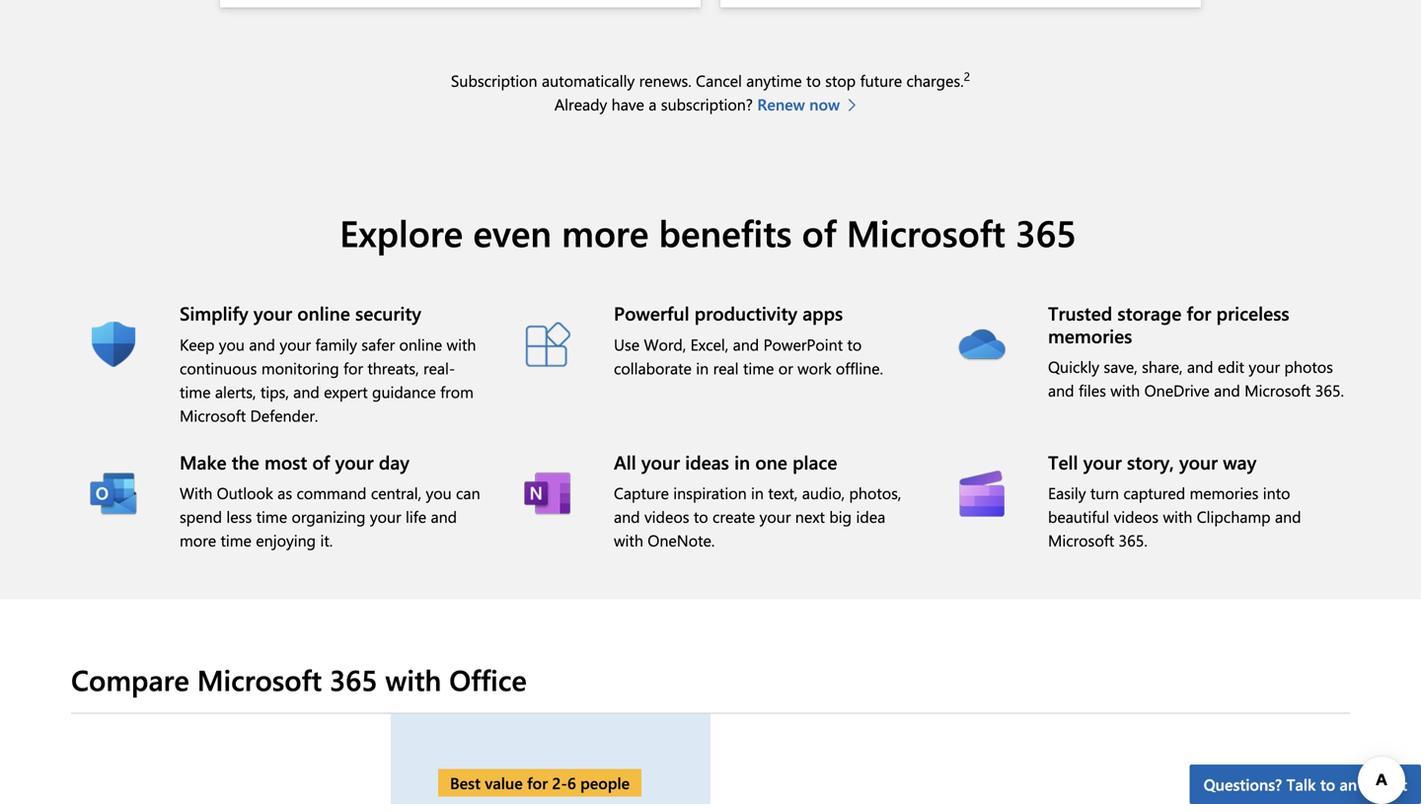 Task type: locate. For each thing, give the bounding box(es) containing it.
word,
[[644, 333, 686, 355]]

online up real-
[[399, 333, 442, 355]]

1 horizontal spatial for
[[527, 772, 548, 793]]

with down captured
[[1163, 506, 1192, 527]]

1 horizontal spatial videos
[[1114, 506, 1159, 527]]

time left or
[[743, 357, 774, 378]]

priceless
[[1216, 301, 1289, 326]]

powerful productivity apps use word, excel, and powerpoint to collaborate in real time or work offline.
[[614, 301, 887, 378]]

simplify your online security keep you and your family safer online with continuous monitoring for threats, real- time alerts, tips, and expert guidance from microsoft defender.
[[180, 301, 476, 426]]

365. down photos
[[1315, 380, 1344, 401]]

expert down family at the left top of page
[[324, 381, 368, 402]]

captured
[[1123, 482, 1185, 503]]

microsoft
[[846, 208, 1006, 257], [1245, 380, 1311, 401], [180, 404, 246, 426], [1048, 530, 1114, 551], [197, 660, 322, 699]]

photos
[[1284, 356, 1333, 377]]

1 vertical spatial more
[[180, 530, 216, 551]]

your right simplify
[[254, 301, 292, 326]]

day
[[379, 449, 409, 475]]

memories inside tell your story, your way easily turn captured memories into beautiful videos with clipchamp and microsoft 365.
[[1190, 482, 1259, 503]]

1 vertical spatial you
[[426, 482, 452, 503]]

time inside simplify your online security keep you and your family safer online with continuous monitoring for threats, real- time alerts, tips, and expert guidance from microsoft defender.
[[180, 381, 211, 402]]

for inside the 'trusted storage for priceless memories quickly save, share, and edit your photos and files with onedrive and microsoft 365.'
[[1187, 301, 1211, 326]]

office
[[449, 660, 527, 699]]

in left real
[[696, 357, 709, 378]]

to down inspiration
[[694, 506, 708, 527]]

memories up 'quickly'
[[1048, 323, 1132, 348]]

memories
[[1048, 323, 1132, 348], [1190, 482, 1259, 503]]

0 horizontal spatial memories
[[1048, 323, 1132, 348]]

1 vertical spatial 365.
[[1119, 530, 1148, 551]]

365. down captured
[[1119, 530, 1148, 551]]

beautiful
[[1048, 506, 1109, 527]]

and down capture
[[614, 506, 640, 527]]

2 horizontal spatial for
[[1187, 301, 1211, 326]]

your up command
[[335, 449, 374, 475]]

microsoft inside the 'trusted storage for priceless memories quickly save, share, and edit your photos and files with onedrive and microsoft 365.'
[[1245, 380, 1311, 401]]

2 vertical spatial in
[[751, 482, 764, 503]]

1 horizontal spatial memories
[[1190, 482, 1259, 503]]

subscription
[[451, 70, 537, 91]]

real-
[[423, 357, 455, 378]]

0 vertical spatial expert
[[324, 381, 368, 402]]

with inside simplify your online security keep you and your family safer online with continuous monitoring for threats, real- time alerts, tips, and expert guidance from microsoft defender.
[[447, 333, 476, 355]]

with down save,
[[1110, 380, 1140, 401]]

now
[[809, 93, 840, 115]]

of up command
[[312, 449, 330, 475]]

you left can
[[426, 482, 452, 503]]

story,
[[1127, 449, 1174, 475]]

for right the storage on the right of page
[[1187, 301, 1211, 326]]

for
[[1187, 301, 1211, 326], [343, 357, 363, 378], [527, 772, 548, 793]]

your inside the 'trusted storage for priceless memories quickly save, share, and edit your photos and files with onedrive and microsoft 365.'
[[1249, 356, 1280, 377]]

365.
[[1315, 380, 1344, 401], [1119, 530, 1148, 551]]

6
[[567, 772, 576, 793]]

0 vertical spatial in
[[696, 357, 709, 378]]

your up the turn
[[1083, 449, 1122, 475]]

already
[[554, 93, 607, 115]]

subscription?
[[661, 93, 753, 115]]

0 horizontal spatial for
[[343, 357, 363, 378]]

central,
[[371, 482, 421, 503]]

1 vertical spatial for
[[343, 357, 363, 378]]

0 vertical spatial for
[[1187, 301, 1211, 326]]

1 horizontal spatial expert
[[1361, 774, 1407, 795]]

videos down captured
[[1114, 506, 1159, 527]]

more
[[562, 208, 649, 257], [180, 530, 216, 551]]

way
[[1223, 449, 1256, 475]]

apps
[[803, 301, 843, 326]]

life
[[406, 506, 426, 527]]

to up offline.
[[847, 333, 862, 355]]

you
[[219, 333, 245, 355], [426, 482, 452, 503]]

stop
[[825, 70, 856, 91]]

1 horizontal spatial you
[[426, 482, 452, 503]]

0 vertical spatial 365
[[1016, 208, 1076, 257]]

have
[[611, 93, 644, 115]]

real
[[713, 357, 739, 378]]

365
[[1016, 208, 1076, 257], [330, 660, 377, 699]]

outlook
[[217, 482, 273, 503]]

more right even
[[562, 208, 649, 257]]

0 vertical spatial online
[[297, 301, 350, 326]]

your down text,
[[760, 506, 791, 527]]

to up renew now link
[[806, 70, 821, 91]]

edit
[[1218, 356, 1244, 377]]

1 horizontal spatial in
[[734, 449, 750, 475]]

0 horizontal spatial expert
[[324, 381, 368, 402]]

of
[[802, 208, 836, 257], [312, 449, 330, 475]]

to inside subscription automatically renews. cancel anytime to stop future charges. 2 already have a subscription? renew now
[[806, 70, 821, 91]]

1 horizontal spatial 365
[[1016, 208, 1076, 257]]

with up real-
[[447, 333, 476, 355]]

memories up clipchamp and
[[1190, 482, 1259, 503]]

less
[[226, 506, 252, 527]]

0 horizontal spatial more
[[180, 530, 216, 551]]

questions?
[[1204, 774, 1282, 795]]

1 horizontal spatial more
[[562, 208, 649, 257]]

work
[[797, 357, 831, 378]]

save,
[[1104, 356, 1138, 377]]

family
[[315, 333, 357, 355]]

inspiration
[[673, 482, 747, 503]]

time down as
[[256, 506, 287, 527]]

with left the office on the left of page
[[385, 660, 441, 699]]

with down capture
[[614, 530, 643, 551]]

1 vertical spatial memories
[[1190, 482, 1259, 503]]

time inside powerful productivity apps use word, excel, and powerpoint to collaborate in real time or work offline.
[[743, 357, 774, 378]]

in left one
[[734, 449, 750, 475]]

charges.
[[906, 70, 964, 91]]

videos inside tell your story, your way easily turn captured memories into beautiful videos with clipchamp and microsoft 365.
[[1114, 506, 1159, 527]]

with inside all your ideas in one place capture inspiration in text, audio, photos, and videos to create your next big idea with onenote.
[[614, 530, 643, 551]]

keep
[[180, 333, 215, 355]]

1 horizontal spatial online
[[399, 333, 442, 355]]

all your ideas in one place capture inspiration in text, audio, photos, and videos to create your next big idea with onenote.
[[614, 449, 901, 551]]

1 vertical spatial 365
[[330, 660, 377, 699]]

and up monitoring
[[249, 333, 275, 355]]

benefits
[[659, 208, 792, 257]]

0 vertical spatial 365.
[[1315, 380, 1344, 401]]

2 vertical spatial for
[[527, 772, 548, 793]]

with
[[180, 482, 212, 503]]

onenote.
[[648, 530, 715, 551]]

of up apps
[[802, 208, 836, 257]]

best
[[450, 772, 480, 793]]

and
[[249, 333, 275, 355], [733, 333, 759, 355], [1187, 356, 1213, 377], [1048, 380, 1074, 401], [1214, 380, 1240, 401], [293, 381, 320, 402], [431, 506, 457, 527], [614, 506, 640, 527]]

your right all
[[641, 449, 680, 475]]

powerful
[[614, 301, 689, 326]]

for left 2-
[[527, 772, 548, 793]]

for down family at the left top of page
[[343, 357, 363, 378]]

365. inside the 'trusted storage for priceless memories quickly save, share, and edit your photos and files with onedrive and microsoft 365.'
[[1315, 380, 1344, 401]]

0 horizontal spatial you
[[219, 333, 245, 355]]

0 vertical spatial of
[[802, 208, 836, 257]]

2 videos from the left
[[1114, 506, 1159, 527]]

expert right an
[[1361, 774, 1407, 795]]

videos
[[644, 506, 689, 527], [1114, 506, 1159, 527]]

1 vertical spatial of
[[312, 449, 330, 475]]

and right the life
[[431, 506, 457, 527]]

2-
[[552, 772, 567, 793]]

0 horizontal spatial videos
[[644, 506, 689, 527]]

easily
[[1048, 482, 1086, 503]]

0 horizontal spatial in
[[696, 357, 709, 378]]

more down spend in the left bottom of the page
[[180, 530, 216, 551]]

365. inside tell your story, your way easily turn captured memories into beautiful videos with clipchamp and microsoft 365.
[[1119, 530, 1148, 551]]

1 videos from the left
[[644, 506, 689, 527]]

online up family at the left top of page
[[297, 301, 350, 326]]

0 horizontal spatial 365.
[[1119, 530, 1148, 551]]

questions? talk to an expert button
[[1190, 765, 1421, 804]]

0 vertical spatial you
[[219, 333, 245, 355]]

powerpoint
[[763, 333, 843, 355]]

in left text,
[[751, 482, 764, 503]]

0 horizontal spatial of
[[312, 449, 330, 475]]

0 vertical spatial memories
[[1048, 323, 1132, 348]]

to left an
[[1320, 774, 1335, 795]]

renews.
[[639, 70, 692, 91]]

excel,
[[690, 333, 728, 355]]

time down less
[[221, 530, 252, 551]]

security
[[355, 301, 421, 326]]

time down continuous
[[180, 381, 211, 402]]

you up continuous
[[219, 333, 245, 355]]

and left edit
[[1187, 356, 1213, 377]]

in
[[696, 357, 709, 378], [734, 449, 750, 475], [751, 482, 764, 503]]

more inside make the most of your day with outlook as command central, you can spend less time organizing your life and more time enjoying it.
[[180, 530, 216, 551]]

turn
[[1090, 482, 1119, 503]]

and down "productivity" on the top of page
[[733, 333, 759, 355]]

explore
[[340, 208, 463, 257]]

most
[[264, 449, 307, 475]]

0 vertical spatial more
[[562, 208, 649, 257]]

1 vertical spatial expert
[[1361, 774, 1407, 795]]

1 horizontal spatial 365.
[[1315, 380, 1344, 401]]

videos up onenote.
[[644, 506, 689, 527]]

text,
[[768, 482, 798, 503]]

for inside simplify your online security keep you and your family safer online with continuous monitoring for threats, real- time alerts, tips, and expert guidance from microsoft defender.
[[343, 357, 363, 378]]

and inside make the most of your day with outlook as command central, you can spend less time organizing your life and more time enjoying it.
[[431, 506, 457, 527]]

with
[[447, 333, 476, 355], [1110, 380, 1140, 401], [1163, 506, 1192, 527], [614, 530, 643, 551], [385, 660, 441, 699]]

in inside powerful productivity apps use word, excel, and powerpoint to collaborate in real time or work offline.
[[696, 357, 709, 378]]

to inside powerful productivity apps use word, excel, and powerpoint to collaborate in real time or work offline.
[[847, 333, 862, 355]]

compare microsoft 365 with office
[[71, 660, 527, 699]]

2 horizontal spatial in
[[751, 482, 764, 503]]

or
[[778, 357, 793, 378]]

your right edit
[[1249, 356, 1280, 377]]



Task type: describe. For each thing, give the bounding box(es) containing it.
quickly
[[1048, 356, 1099, 377]]

cancel
[[696, 70, 742, 91]]

tips,
[[260, 381, 289, 402]]

as
[[277, 482, 292, 503]]

1 vertical spatial online
[[399, 333, 442, 355]]

value
[[485, 772, 523, 793]]

2
[[964, 68, 970, 84]]

0 horizontal spatial 365
[[330, 660, 377, 699]]

an
[[1340, 774, 1357, 795]]

create
[[713, 506, 755, 527]]

to inside dropdown button
[[1320, 774, 1335, 795]]

audio,
[[802, 482, 845, 503]]

subscription automatically renews. cancel anytime to stop future charges. 2 already have a subscription? renew now
[[451, 68, 970, 115]]

tell your story, your way easily turn captured memories into beautiful videos with clipchamp and microsoft 365.
[[1048, 449, 1301, 551]]

questions? talk to an expert
[[1204, 774, 1407, 795]]

you inside simplify your online security keep you and your family safer online with continuous monitoring for threats, real- time alerts, tips, and expert guidance from microsoft defender.
[[219, 333, 245, 355]]

even
[[473, 208, 552, 257]]

renew
[[757, 93, 805, 115]]

all
[[614, 449, 636, 475]]

a
[[649, 93, 657, 115]]

with inside the 'trusted storage for priceless memories quickly save, share, and edit your photos and files with onedrive and microsoft 365.'
[[1110, 380, 1140, 401]]

safer
[[361, 333, 395, 355]]

with inside tell your story, your way easily turn captured memories into beautiful videos with clipchamp and microsoft 365.
[[1163, 506, 1192, 527]]

ideas
[[685, 449, 729, 475]]

your down central,
[[370, 506, 401, 527]]

alerts,
[[215, 381, 256, 402]]

of inside make the most of your day with outlook as command central, you can spend less time organizing your life and more time enjoying it.
[[312, 449, 330, 475]]

continuous
[[180, 357, 257, 378]]

capture
[[614, 482, 669, 503]]

best value for 2-6 people
[[450, 772, 630, 793]]

talk
[[1286, 774, 1316, 795]]

make
[[180, 449, 227, 475]]

1 horizontal spatial of
[[802, 208, 836, 257]]

the
[[232, 449, 259, 475]]

memories inside the 'trusted storage for priceless memories quickly save, share, and edit your photos and files with onedrive and microsoft 365.'
[[1048, 323, 1132, 348]]

place
[[793, 449, 837, 475]]

renew now link
[[757, 92, 867, 116]]

0 horizontal spatial online
[[297, 301, 350, 326]]

collaborate
[[614, 357, 692, 378]]

your up monitoring
[[280, 333, 311, 355]]

storage
[[1117, 301, 1182, 326]]

future
[[860, 70, 902, 91]]

videos inside all your ideas in one place capture inspiration in text, audio, photos, and videos to create your next big idea with onenote.
[[644, 506, 689, 527]]

can
[[456, 482, 480, 503]]

anytime
[[746, 70, 802, 91]]

enjoying
[[256, 530, 316, 551]]

idea
[[856, 506, 885, 527]]

make the most of your day with outlook as command central, you can spend less time organizing your life and more time enjoying it.
[[180, 449, 480, 551]]

clipchamp and
[[1197, 506, 1301, 527]]

and down monitoring
[[293, 381, 320, 402]]

compare
[[71, 660, 189, 699]]

and inside powerful productivity apps use word, excel, and powerpoint to collaborate in real time or work offline.
[[733, 333, 759, 355]]

productivity
[[694, 301, 797, 326]]

trusted storage for priceless memories quickly save, share, and edit your photos and files with onedrive and microsoft 365.
[[1048, 301, 1344, 401]]

spend
[[180, 506, 222, 527]]

and down edit
[[1214, 380, 1240, 401]]

it.
[[320, 530, 333, 551]]

simplify
[[180, 301, 248, 326]]

1 vertical spatial in
[[734, 449, 750, 475]]

guidance
[[372, 381, 436, 402]]

your left way
[[1179, 449, 1218, 475]]

to inside all your ideas in one place capture inspiration in text, audio, photos, and videos to create your next big idea with onenote.
[[694, 506, 708, 527]]

onedrive
[[1144, 380, 1210, 401]]

microsoft inside tell your story, your way easily turn captured memories into beautiful videos with clipchamp and microsoft 365.
[[1048, 530, 1114, 551]]

monitoring
[[261, 357, 339, 378]]

command
[[297, 482, 367, 503]]

people
[[580, 772, 630, 793]]

expert inside dropdown button
[[1361, 774, 1407, 795]]

you inside make the most of your day with outlook as command central, you can spend less time organizing your life and more time enjoying it.
[[426, 482, 452, 503]]

big
[[829, 506, 852, 527]]

tell
[[1048, 449, 1078, 475]]

for for trusted
[[1187, 301, 1211, 326]]

organizing
[[292, 506, 366, 527]]

one
[[755, 449, 787, 475]]

threats,
[[367, 357, 419, 378]]

for for best
[[527, 772, 548, 793]]

trusted
[[1048, 301, 1112, 326]]

and inside all your ideas in one place capture inspiration in text, audio, photos, and videos to create your next big idea with onenote.
[[614, 506, 640, 527]]

share,
[[1142, 356, 1183, 377]]

into
[[1263, 482, 1290, 503]]

use
[[614, 333, 640, 355]]

explore even more benefits of microsoft 365
[[340, 208, 1081, 257]]

from
[[440, 381, 474, 402]]

defender.
[[250, 404, 318, 426]]

next
[[795, 506, 825, 527]]

photos,
[[849, 482, 901, 503]]

microsoft inside simplify your online security keep you and your family safer online with continuous monitoring for threats, real- time alerts, tips, and expert guidance from microsoft defender.
[[180, 404, 246, 426]]

expert inside simplify your online security keep you and your family safer online with continuous monitoring for threats, real- time alerts, tips, and expert guidance from microsoft defender.
[[324, 381, 368, 402]]

and down 'quickly'
[[1048, 380, 1074, 401]]



Task type: vqa. For each thing, say whether or not it's contained in the screenshot.
'ideas'
yes



